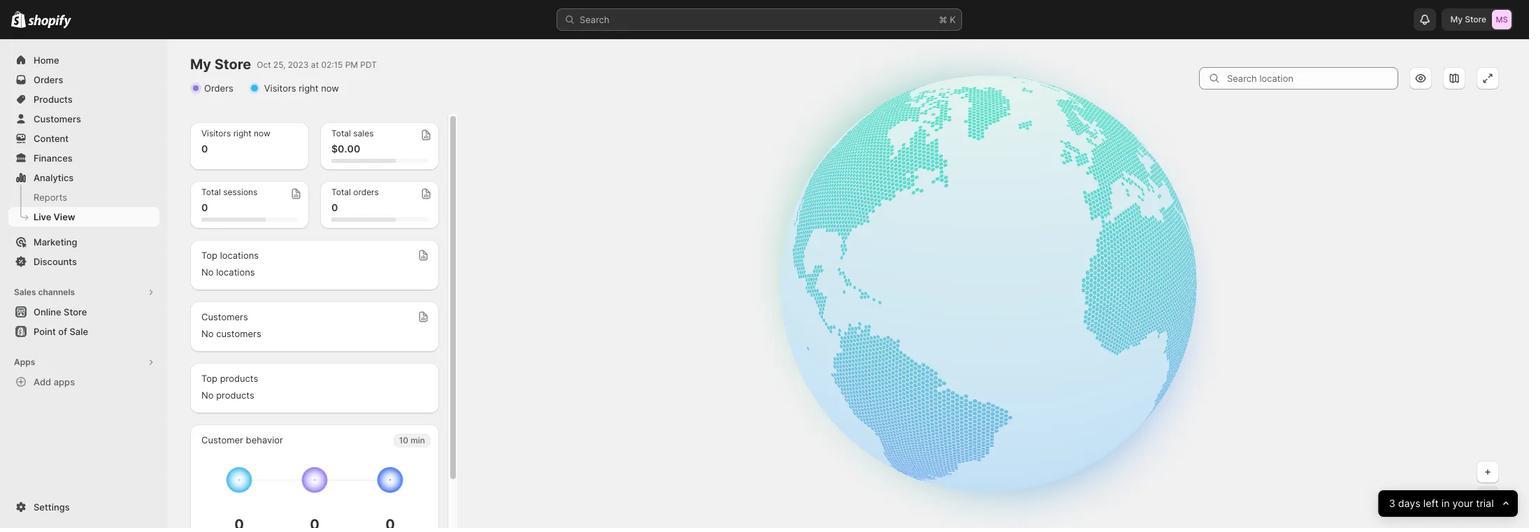 Task type: vqa. For each thing, say whether or not it's contained in the screenshot.
Total for Total sales
yes



Task type: locate. For each thing, give the bounding box(es) containing it.
my for my store oct 25, 2023 at 02:15 pm pdt
[[190, 56, 211, 73]]

products up the customer behavior
[[216, 390, 254, 401]]

total
[[332, 128, 351, 138], [201, 187, 221, 197], [332, 187, 351, 197]]

top for top products no products
[[201, 373, 218, 384]]

2 horizontal spatial store
[[1466, 14, 1487, 24]]

0 vertical spatial my
[[1451, 14, 1463, 24]]

visitors
[[264, 83, 296, 94], [201, 128, 231, 138]]

finances
[[34, 152, 73, 164]]

top up no locations on the left bottom of the page
[[201, 250, 218, 261]]

sales
[[14, 287, 36, 297]]

my left oct
[[190, 56, 211, 73]]

no inside top products no products
[[201, 390, 214, 401]]

1 vertical spatial store
[[214, 56, 251, 73]]

10
[[399, 435, 409, 446]]

0 up total sessions
[[201, 143, 208, 155]]

0 vertical spatial now
[[321, 83, 339, 94]]

products
[[34, 94, 73, 105]]

settings
[[34, 502, 70, 513]]

now inside visitors right now 0
[[254, 128, 271, 138]]

your
[[1453, 497, 1474, 510]]

02:15
[[321, 59, 343, 70]]

3 no from the top
[[201, 390, 214, 401]]

apps
[[54, 376, 75, 388]]

my
[[1451, 14, 1463, 24], [190, 56, 211, 73]]

products down customers
[[220, 373, 258, 384]]

at
[[311, 59, 319, 70]]

sales channels
[[14, 287, 75, 297]]

online store
[[34, 306, 87, 318]]

total left sessions
[[201, 187, 221, 197]]

locations up no locations on the left bottom of the page
[[220, 250, 259, 261]]

visitors up total sessions
[[201, 128, 231, 138]]

1 vertical spatial visitors
[[201, 128, 231, 138]]

content link
[[8, 129, 159, 148]]

10 min
[[399, 435, 425, 446]]

0 horizontal spatial now
[[254, 128, 271, 138]]

⌘ k
[[939, 14, 956, 25]]

locations for no locations
[[216, 266, 255, 278]]

customers
[[216, 328, 261, 339]]

right inside visitors right now 0
[[233, 128, 252, 138]]

products
[[220, 373, 258, 384], [216, 390, 254, 401]]

0 vertical spatial customers
[[34, 113, 81, 125]]

1 horizontal spatial visitors
[[264, 83, 296, 94]]

0 horizontal spatial customers
[[34, 113, 81, 125]]

point
[[34, 326, 56, 337]]

finances link
[[8, 148, 159, 168]]

1 vertical spatial now
[[254, 128, 271, 138]]

visitors inside visitors right now 0
[[201, 128, 231, 138]]

orders down home
[[34, 74, 63, 85]]

store up sale
[[64, 306, 87, 318]]

live
[[34, 211, 51, 222]]

0 horizontal spatial store
[[64, 306, 87, 318]]

0 vertical spatial no
[[201, 266, 214, 278]]

analytics link
[[8, 168, 159, 187]]

pdt
[[360, 59, 377, 70]]

right for visitors right now
[[299, 83, 319, 94]]

store for online store
[[64, 306, 87, 318]]

1 vertical spatial locations
[[216, 266, 255, 278]]

sessions
[[223, 187, 258, 197]]

live view
[[34, 211, 75, 222]]

1 horizontal spatial store
[[214, 56, 251, 73]]

locations
[[220, 250, 259, 261], [216, 266, 255, 278]]

locations down the top locations
[[216, 266, 255, 278]]

add
[[34, 376, 51, 388]]

settings link
[[8, 497, 159, 517]]

total sessions
[[201, 187, 258, 197]]

1 vertical spatial products
[[216, 390, 254, 401]]

my store image
[[1493, 10, 1512, 29]]

0 vertical spatial right
[[299, 83, 319, 94]]

1 horizontal spatial customers
[[201, 311, 248, 322]]

0 vertical spatial top
[[201, 250, 218, 261]]

visitors right now 0
[[201, 128, 271, 155]]

discounts
[[34, 256, 77, 267]]

2 top from the top
[[201, 373, 218, 384]]

1 vertical spatial my
[[190, 56, 211, 73]]

total left orders
[[332, 187, 351, 197]]

top down no customers
[[201, 373, 218, 384]]

customers up no customers
[[201, 311, 248, 322]]

visitors down 25,
[[264, 83, 296, 94]]

store
[[1466, 14, 1487, 24], [214, 56, 251, 73], [64, 306, 87, 318]]

top inside top products no products
[[201, 373, 218, 384]]

orders
[[34, 74, 63, 85], [204, 83, 233, 94]]

no down the top locations
[[201, 266, 214, 278]]

right up sessions
[[233, 128, 252, 138]]

store inside button
[[64, 306, 87, 318]]

0 down total sessions
[[201, 201, 208, 213]]

no for no locations
[[201, 266, 214, 278]]

customer
[[201, 434, 243, 446]]

0 horizontal spatial visitors
[[201, 128, 231, 138]]

customers down products
[[34, 113, 81, 125]]

k
[[950, 14, 956, 25]]

top
[[201, 250, 218, 261], [201, 373, 218, 384]]

2 vertical spatial no
[[201, 390, 214, 401]]

no customers
[[201, 328, 261, 339]]

oct
[[257, 59, 271, 70]]

1 top from the top
[[201, 250, 218, 261]]

content
[[34, 133, 69, 144]]

0
[[201, 143, 208, 155], [201, 201, 208, 213], [332, 201, 338, 213]]

1 vertical spatial top
[[201, 373, 218, 384]]

no locations
[[201, 266, 255, 278]]

no
[[201, 266, 214, 278], [201, 328, 214, 339], [201, 390, 214, 401]]

now down visitors right now
[[254, 128, 271, 138]]

store left oct
[[214, 56, 251, 73]]

1 horizontal spatial now
[[321, 83, 339, 94]]

now
[[321, 83, 339, 94], [254, 128, 271, 138]]

no left customers
[[201, 328, 214, 339]]

2 no from the top
[[201, 328, 214, 339]]

0 down total orders
[[332, 201, 338, 213]]

live view link
[[8, 207, 159, 227]]

total orders
[[332, 187, 379, 197]]

1 horizontal spatial orders
[[204, 83, 233, 94]]

sales
[[353, 128, 374, 138]]

0 for total orders
[[332, 201, 338, 213]]

pm
[[345, 59, 358, 70]]

2 vertical spatial store
[[64, 306, 87, 318]]

0 vertical spatial visitors
[[264, 83, 296, 94]]

products link
[[8, 90, 159, 109]]

1 vertical spatial right
[[233, 128, 252, 138]]

store left my store image on the right top
[[1466, 14, 1487, 24]]

no for no customers
[[201, 328, 214, 339]]

no up customer
[[201, 390, 214, 401]]

customers
[[34, 113, 81, 125], [201, 311, 248, 322]]

add apps
[[34, 376, 75, 388]]

now down 02:15
[[321, 83, 339, 94]]

total up $0.00 at the left top
[[332, 128, 351, 138]]

store for my store oct 25, 2023 at 02:15 pm pdt
[[214, 56, 251, 73]]

total for total sales
[[332, 128, 351, 138]]

of
[[58, 326, 67, 337]]

orders up visitors right now 0
[[204, 83, 233, 94]]

my left my store image on the right top
[[1451, 14, 1463, 24]]

0 vertical spatial locations
[[220, 250, 259, 261]]

right
[[299, 83, 319, 94], [233, 128, 252, 138]]

locations for top locations
[[220, 250, 259, 261]]

0 vertical spatial products
[[220, 373, 258, 384]]

right down at
[[299, 83, 319, 94]]

online store link
[[8, 302, 159, 322]]

0 vertical spatial store
[[1466, 14, 1487, 24]]

0 horizontal spatial my
[[190, 56, 211, 73]]

behavior
[[246, 434, 283, 446]]

sale
[[70, 326, 88, 337]]

1 vertical spatial no
[[201, 328, 214, 339]]

1 no from the top
[[201, 266, 214, 278]]

online store button
[[0, 302, 168, 322]]

1 horizontal spatial right
[[299, 83, 319, 94]]

0 horizontal spatial right
[[233, 128, 252, 138]]

1 horizontal spatial my
[[1451, 14, 1463, 24]]



Task type: describe. For each thing, give the bounding box(es) containing it.
visitors for visitors right now 0
[[201, 128, 231, 138]]

total sales
[[332, 128, 374, 138]]

0 inside visitors right now 0
[[201, 143, 208, 155]]

orders link
[[8, 70, 159, 90]]

total for total sessions
[[201, 187, 221, 197]]

channels
[[38, 287, 75, 297]]

⌘
[[939, 14, 948, 25]]

discounts link
[[8, 252, 159, 271]]

customers link
[[8, 109, 159, 129]]

visitors right now
[[264, 83, 339, 94]]

marketing
[[34, 236, 77, 248]]

home link
[[8, 50, 159, 70]]

trial
[[1477, 497, 1495, 510]]

point of sale
[[34, 326, 88, 337]]

0 horizontal spatial orders
[[34, 74, 63, 85]]

my store oct 25, 2023 at 02:15 pm pdt
[[190, 56, 377, 73]]

3
[[1390, 497, 1396, 510]]

right for visitors right now 0
[[233, 128, 252, 138]]

reports link
[[8, 187, 159, 207]]

point of sale button
[[0, 322, 168, 341]]

online
[[34, 306, 61, 318]]

shopify image
[[28, 14, 72, 28]]

my for my store
[[1451, 14, 1463, 24]]

now for visitors right now
[[321, 83, 339, 94]]

now for visitors right now 0
[[254, 128, 271, 138]]

apps button
[[8, 353, 159, 372]]

top for top locations
[[201, 250, 218, 261]]

sales channels button
[[8, 283, 159, 302]]

store for my store
[[1466, 14, 1487, 24]]

left
[[1424, 497, 1440, 510]]

add apps button
[[8, 372, 159, 392]]

min
[[411, 435, 425, 446]]

shopify image
[[11, 11, 26, 28]]

top products no products
[[201, 373, 258, 401]]

1 vertical spatial customers
[[201, 311, 248, 322]]

analytics
[[34, 172, 74, 183]]

point of sale link
[[8, 322, 159, 341]]

0 for total sessions
[[201, 201, 208, 213]]

3 days left in your trial
[[1390, 497, 1495, 510]]

view
[[54, 211, 75, 222]]

apps
[[14, 357, 35, 367]]

reports
[[34, 192, 67, 203]]

home
[[34, 55, 59, 66]]

in
[[1442, 497, 1451, 510]]

customer behavior
[[201, 434, 283, 446]]

top locations
[[201, 250, 259, 261]]

days
[[1399, 497, 1421, 510]]

25,
[[273, 59, 286, 70]]

visitors for visitors right now
[[264, 83, 296, 94]]

Search location text field
[[1228, 67, 1399, 90]]

total for total orders
[[332, 187, 351, 197]]

3 days left in your trial button
[[1379, 490, 1519, 517]]

orders
[[353, 187, 379, 197]]

2023
[[288, 59, 309, 70]]

my store
[[1451, 14, 1487, 24]]

marketing link
[[8, 232, 159, 252]]

$0.00
[[332, 143, 360, 155]]

search
[[580, 14, 610, 25]]



